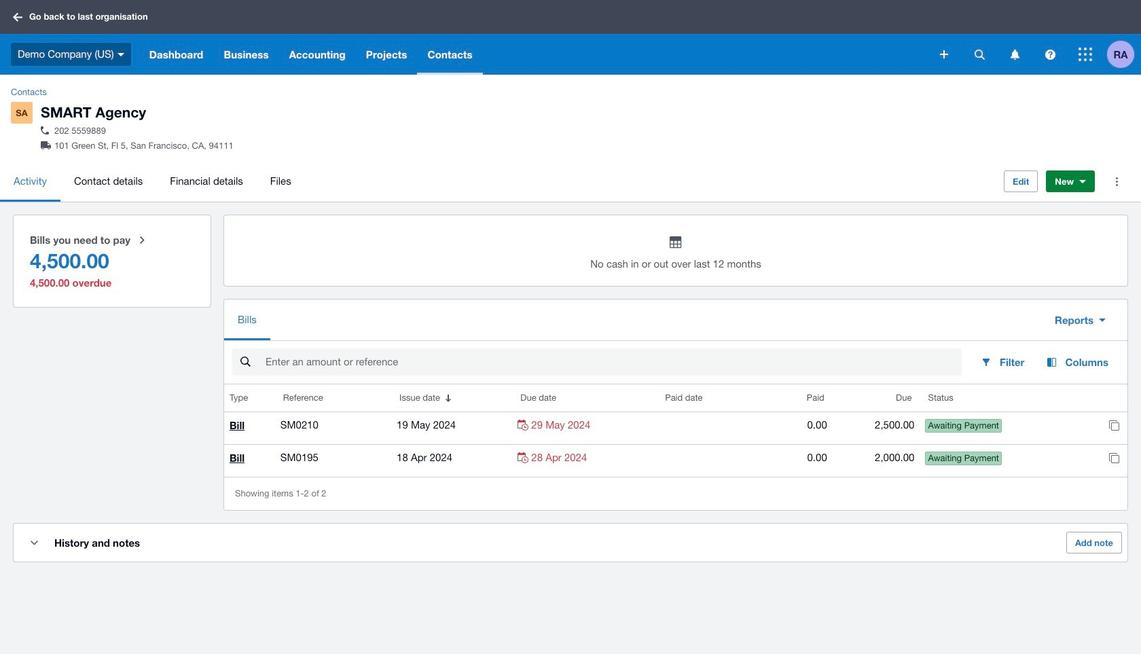 Task type: vqa. For each thing, say whether or not it's contained in the screenshot.
not in the top left of the page
no



Task type: describe. For each thing, give the bounding box(es) containing it.
Enter an amount or reference field
[[264, 349, 962, 375]]

list of bills element
[[224, 385, 1128, 477]]

copy to draft bill image
[[1101, 445, 1128, 472]]

toggle image
[[30, 541, 38, 545]]



Task type: locate. For each thing, give the bounding box(es) containing it.
svg image
[[13, 13, 22, 21], [1079, 48, 1093, 61], [1046, 49, 1056, 59], [941, 50, 949, 58], [117, 53, 124, 56]]

menu
[[0, 161, 994, 202]]

copy to draft bill image
[[1101, 412, 1128, 439]]

actions menu image
[[1104, 168, 1131, 195]]

customise columns image
[[1041, 357, 1063, 368]]

banner
[[0, 0, 1142, 75]]

svg image
[[975, 49, 985, 59], [1011, 49, 1020, 59]]

2 svg image from the left
[[1011, 49, 1020, 59]]

1 horizontal spatial svg image
[[1011, 49, 1020, 59]]

0 horizontal spatial svg image
[[975, 49, 985, 59]]

None radio
[[22, 224, 203, 299]]

1 svg image from the left
[[975, 49, 985, 59]]



